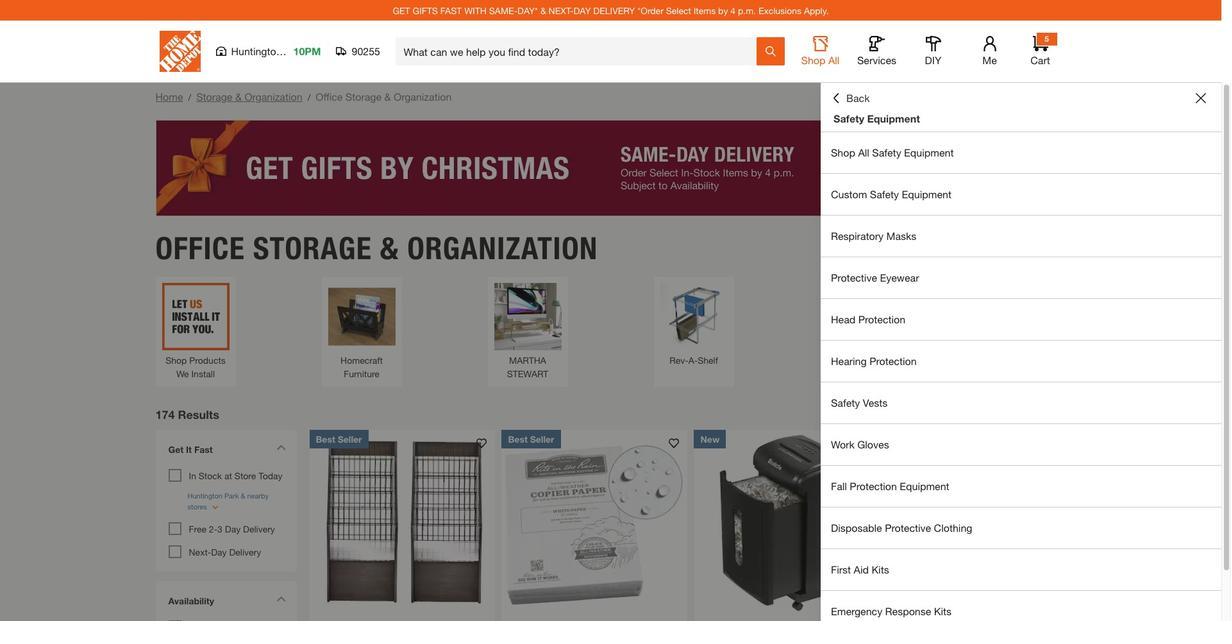 Task type: locate. For each thing, give the bounding box(es) containing it.
safety right "custom"
[[870, 188, 900, 200]]

day right 3 at the left bottom of the page
[[225, 523, 241, 534]]

1 vertical spatial office
[[156, 229, 245, 267]]

all down "safety equipment"
[[859, 146, 870, 158]]

vests
[[863, 396, 888, 409]]

rev a shelf image
[[660, 283, 728, 350]]

all inside button
[[829, 54, 840, 66]]

kits right response
[[935, 605, 952, 617]]

equipment
[[868, 112, 921, 124], [905, 146, 954, 158], [902, 188, 952, 200], [900, 480, 950, 492]]

shop all button
[[800, 36, 841, 67]]

1 vertical spatial shop
[[831, 146, 856, 158]]

shop inside button
[[802, 54, 826, 66]]

safety equipment
[[834, 112, 921, 124]]

me button
[[970, 36, 1011, 67]]

wall mounted
[[833, 354, 888, 365]]

storage
[[196, 90, 233, 103], [346, 90, 382, 103], [253, 229, 372, 267]]

shop
[[802, 54, 826, 66], [831, 146, 856, 158], [166, 354, 187, 365]]

equipment inside custom safety equipment link
[[902, 188, 952, 200]]

2 horizontal spatial shop
[[831, 146, 856, 158]]

protective
[[831, 271, 878, 284], [885, 522, 932, 534]]

products
[[189, 354, 226, 365]]

90255
[[352, 45, 380, 57]]

protection
[[859, 313, 906, 325], [870, 355, 917, 367], [850, 480, 897, 492]]

0 vertical spatial protective
[[831, 271, 878, 284]]

safety vests
[[831, 396, 888, 409]]

1 seller from the left
[[338, 433, 362, 444]]

shop products we install image
[[162, 283, 229, 350]]

work gloves
[[831, 438, 890, 450]]

disposable protective clothing link
[[821, 507, 1222, 549]]

p.m.
[[738, 5, 756, 16]]

safety
[[834, 112, 865, 124], [873, 146, 902, 158], [870, 188, 900, 200], [831, 396, 861, 409]]

kits for first aid kits
[[872, 563, 890, 575]]

174
[[156, 407, 175, 421]]

day
[[574, 5, 591, 16]]

kits for emergency response kits
[[935, 605, 952, 617]]

menu containing shop all safety equipment
[[821, 132, 1222, 621]]

best seller
[[316, 433, 362, 444], [508, 433, 555, 444]]

protective down respiratory
[[831, 271, 878, 284]]

delivery
[[594, 5, 635, 16]]

0 vertical spatial all
[[829, 54, 840, 66]]

equipment inside fall protection equipment link
[[900, 480, 950, 492]]

emergency
[[831, 605, 883, 617]]

park
[[285, 45, 306, 57]]

all
[[829, 54, 840, 66], [859, 146, 870, 158]]

1 vertical spatial kits
[[935, 605, 952, 617]]

0 horizontal spatial /
[[188, 92, 191, 103]]

0 horizontal spatial best seller
[[316, 433, 362, 444]]

day down 3 at the left bottom of the page
[[211, 546, 227, 557]]

homecraft furniture
[[341, 354, 383, 379]]

cart 5
[[1031, 34, 1051, 66]]

all inside menu
[[859, 146, 870, 158]]

menu
[[821, 132, 1222, 621]]

equipment up disposable protective clothing
[[900, 480, 950, 492]]

wall mounted link
[[827, 283, 894, 367]]

1 horizontal spatial all
[[859, 146, 870, 158]]

1 horizontal spatial seller
[[530, 433, 555, 444]]

1 horizontal spatial kits
[[935, 605, 952, 617]]

best for all-weather 8-1/2 in. x 11 in. 20 lbs. bulk copier paper, white (500-sheet pack) image
[[508, 433, 528, 444]]

safety left the "vests"
[[831, 396, 861, 409]]

home / storage & organization / office storage & organization
[[156, 90, 452, 103]]

shop products we install
[[166, 354, 226, 379]]

2 best seller from the left
[[508, 433, 555, 444]]

2 vertical spatial shop
[[166, 354, 187, 365]]

wall mounted image
[[827, 283, 894, 350]]

0 vertical spatial office
[[316, 90, 343, 103]]

1 horizontal spatial /
[[308, 92, 311, 103]]

huntington
[[231, 45, 282, 57]]

fall protection equipment
[[831, 480, 950, 492]]

protective eyewear link
[[821, 257, 1222, 298]]

0 vertical spatial day
[[225, 523, 241, 534]]

mounted
[[852, 354, 888, 365]]

0 horizontal spatial kits
[[872, 563, 890, 575]]

delivery
[[243, 523, 275, 534], [229, 546, 261, 557]]

0 horizontal spatial all
[[829, 54, 840, 66]]

1 vertical spatial protection
[[870, 355, 917, 367]]

1 best seller from the left
[[316, 433, 362, 444]]

0 horizontal spatial best
[[316, 433, 335, 444]]

0 vertical spatial protection
[[859, 313, 906, 325]]

1 vertical spatial protective
[[885, 522, 932, 534]]

1 horizontal spatial protective
[[885, 522, 932, 534]]

shop for shop all
[[802, 54, 826, 66]]

protective eyewear
[[831, 271, 920, 284]]

wall
[[833, 354, 849, 365]]

0 vertical spatial shop
[[802, 54, 826, 66]]

hearing
[[831, 355, 867, 367]]

shop all
[[802, 54, 840, 66]]

organization
[[245, 90, 303, 103], [394, 90, 452, 103], [407, 229, 598, 267]]

get gifts fast with same-day* & next-day delivery *order select items by 4 p.m. exclusions apply.
[[393, 5, 829, 16]]

safety inside "shop all safety equipment" link
[[873, 146, 902, 158]]

1 best from the left
[[316, 433, 335, 444]]

0 horizontal spatial protective
[[831, 271, 878, 284]]

free 2-3 day delivery
[[189, 523, 275, 534]]

delivery down free 2-3 day delivery link
[[229, 546, 261, 557]]

cx8 crosscut shredder image
[[887, 430, 1073, 616]]

protective left clothing
[[885, 522, 932, 534]]

all up back button
[[829, 54, 840, 66]]

delivery right 3 at the left bottom of the page
[[243, 523, 275, 534]]

seller
[[338, 433, 362, 444], [530, 433, 555, 444]]

in
[[189, 470, 196, 481]]

office storage & organization
[[156, 229, 598, 267]]

emergency response kits link
[[821, 591, 1222, 621]]

shop inside shop products we install
[[166, 354, 187, 365]]

shop up we
[[166, 354, 187, 365]]

1 horizontal spatial office
[[316, 90, 343, 103]]

equipment up masks on the top of the page
[[902, 188, 952, 200]]

martha stewart
[[507, 354, 549, 379]]

/ right the home link
[[188, 92, 191, 103]]

safety inside safety vests link
[[831, 396, 861, 409]]

safety down "safety equipment"
[[873, 146, 902, 158]]

/
[[188, 92, 191, 103], [308, 92, 311, 103]]

all for shop all safety equipment
[[859, 146, 870, 158]]

0 horizontal spatial shop
[[166, 354, 187, 365]]

shop products we install link
[[162, 283, 229, 380]]

2 best from the left
[[508, 433, 528, 444]]

kits right aid
[[872, 563, 890, 575]]

best
[[316, 433, 335, 444], [508, 433, 528, 444]]

5
[[1045, 34, 1049, 44]]

best for wooden free standing 6-tier display literature brochure magazine rack in black (2-pack) image
[[316, 433, 335, 444]]

shop down "apply."
[[802, 54, 826, 66]]

the home depot logo image
[[159, 31, 200, 72]]

seller for all-weather 8-1/2 in. x 11 in. 20 lbs. bulk copier paper, white (500-sheet pack) image
[[530, 433, 555, 444]]

stewart
[[507, 368, 549, 379]]

custom
[[831, 188, 868, 200]]

equipment up custom safety equipment
[[905, 146, 954, 158]]

1 vertical spatial all
[[859, 146, 870, 158]]

shop up "custom"
[[831, 146, 856, 158]]

protection right fall
[[850, 480, 897, 492]]

&
[[541, 5, 546, 16], [235, 90, 242, 103], [385, 90, 391, 103], [380, 229, 399, 267]]

gloves
[[858, 438, 890, 450]]

1 horizontal spatial best seller
[[508, 433, 555, 444]]

get
[[168, 444, 184, 455]]

1 vertical spatial delivery
[[229, 546, 261, 557]]

2 vertical spatial protection
[[850, 480, 897, 492]]

0 horizontal spatial seller
[[338, 433, 362, 444]]

1 horizontal spatial shop
[[802, 54, 826, 66]]

2 seller from the left
[[530, 433, 555, 444]]

office
[[316, 90, 343, 103], [156, 229, 245, 267]]

0 vertical spatial kits
[[872, 563, 890, 575]]

protection right head
[[859, 313, 906, 325]]

safety vests link
[[821, 382, 1222, 423]]

protection right hearing
[[870, 355, 917, 367]]

1 horizontal spatial best
[[508, 433, 528, 444]]

/ down the 10pm
[[308, 92, 311, 103]]

hearing protection
[[831, 355, 917, 367]]

shop for shop all safety equipment
[[831, 146, 856, 158]]

next-
[[189, 546, 211, 557]]

head protection link
[[821, 299, 1222, 340]]

shop inside menu
[[831, 146, 856, 158]]



Task type: vqa. For each thing, say whether or not it's contained in the screenshot.
for inside The Moving Box truck is the perfect solution for moving a small apartment locally or transporting items into storage.
no



Task type: describe. For each thing, give the bounding box(es) containing it.
availability link
[[162, 587, 290, 617]]

best seller for wooden free standing 6-tier display literature brochure magazine rack in black (2-pack) image
[[316, 433, 362, 444]]

day*
[[518, 5, 538, 16]]

3
[[218, 523, 223, 534]]

furniture
[[344, 368, 380, 379]]

huntington park
[[231, 45, 306, 57]]

custom safety equipment
[[831, 188, 952, 200]]

best seller for all-weather 8-1/2 in. x 11 in. 20 lbs. bulk copier paper, white (500-sheet pack) image
[[508, 433, 555, 444]]

cart
[[1031, 54, 1051, 66]]

What can we help you find today? search field
[[404, 38, 756, 65]]

respiratory masks link
[[821, 216, 1222, 257]]

apply.
[[804, 5, 829, 16]]

store
[[235, 470, 256, 481]]

homecraft furniture link
[[328, 283, 396, 380]]

items
[[694, 5, 716, 16]]

all for shop all
[[829, 54, 840, 66]]

same-
[[489, 5, 518, 16]]

shelf
[[698, 354, 718, 365]]

first aid kits link
[[821, 549, 1222, 590]]

protection for hearing
[[870, 355, 917, 367]]

we
[[176, 368, 189, 379]]

0 horizontal spatial office
[[156, 229, 245, 267]]

diy button
[[913, 36, 954, 67]]

equipment inside "shop all safety equipment" link
[[905, 146, 954, 158]]

martha
[[509, 354, 547, 365]]

all-weather 8-1/2 in. x 11 in. 20 lbs. bulk copier paper, white (500-sheet pack) image
[[502, 430, 688, 616]]

masks
[[887, 230, 917, 242]]

head protection
[[831, 313, 906, 325]]

first aid kits
[[831, 563, 890, 575]]

174 results
[[156, 407, 219, 421]]

get it fast
[[168, 444, 213, 455]]

30 l/7.9 gal. paper shredder cross cut document shredder for credit card/cd/junk mail shredder for office home image
[[694, 430, 881, 616]]

rev-a-shelf link
[[660, 283, 728, 367]]

exclusions
[[759, 5, 802, 16]]

feedback link image
[[1214, 217, 1232, 286]]

back
[[847, 92, 870, 104]]

rev-
[[670, 354, 689, 365]]

storage & organization link
[[196, 90, 303, 103]]

90255 button
[[336, 45, 381, 58]]

new
[[701, 433, 720, 444]]

it
[[186, 444, 192, 455]]

wooden free standing 6-tier display literature brochure magazine rack in black (2-pack) image
[[310, 430, 496, 616]]

by
[[719, 5, 728, 16]]

fast
[[441, 5, 462, 16]]

me
[[983, 54, 997, 66]]

work gloves link
[[821, 424, 1222, 465]]

shop all safety equipment link
[[821, 132, 1222, 173]]

protection for head
[[859, 313, 906, 325]]

free
[[189, 523, 207, 534]]

in stock at store today link
[[189, 470, 283, 481]]

services
[[858, 54, 897, 66]]

clothing
[[934, 522, 973, 534]]

aid
[[854, 563, 869, 575]]

work
[[831, 438, 855, 450]]

0 vertical spatial delivery
[[243, 523, 275, 534]]

fall
[[831, 480, 847, 492]]

sponsored banner image
[[156, 120, 1067, 216]]

safety down back button
[[834, 112, 865, 124]]

next-day delivery link
[[189, 546, 261, 557]]

with
[[465, 5, 487, 16]]

get
[[393, 5, 410, 16]]

protection for fall
[[850, 480, 897, 492]]

drawer close image
[[1196, 93, 1207, 103]]

equipment up shop all safety equipment on the right top of the page
[[868, 112, 921, 124]]

head
[[831, 313, 856, 325]]

get it fast link
[[162, 436, 290, 465]]

emergency response kits
[[831, 605, 952, 617]]

free 2-3 day delivery link
[[189, 523, 275, 534]]

seller for wooden free standing 6-tier display literature brochure magazine rack in black (2-pack) image
[[338, 433, 362, 444]]

shop for shop products we install
[[166, 354, 187, 365]]

services button
[[857, 36, 898, 67]]

respiratory
[[831, 230, 884, 242]]

a-
[[689, 354, 698, 365]]

gifts
[[413, 5, 438, 16]]

results
[[178, 407, 219, 421]]

10pm
[[294, 45, 321, 57]]

select
[[666, 5, 691, 16]]

homecraft furniture image
[[328, 283, 396, 350]]

eyewear
[[880, 271, 920, 284]]

office supplies image
[[993, 283, 1060, 350]]

2-
[[209, 523, 218, 534]]

next-day delivery
[[189, 546, 261, 557]]

stock
[[199, 470, 222, 481]]

1 vertical spatial day
[[211, 546, 227, 557]]

disposable
[[831, 522, 883, 534]]

hearing protection link
[[821, 341, 1222, 382]]

rev-a-shelf
[[670, 354, 718, 365]]

first
[[831, 563, 851, 575]]

2 / from the left
[[308, 92, 311, 103]]

safety inside custom safety equipment link
[[870, 188, 900, 200]]

respiratory masks
[[831, 230, 917, 242]]

home link
[[156, 90, 183, 103]]

1 / from the left
[[188, 92, 191, 103]]

in stock at store today
[[189, 470, 283, 481]]

back button
[[831, 92, 870, 105]]

fast
[[194, 444, 213, 455]]

martha stewart link
[[494, 283, 562, 380]]

martha stewart image
[[494, 283, 562, 350]]



